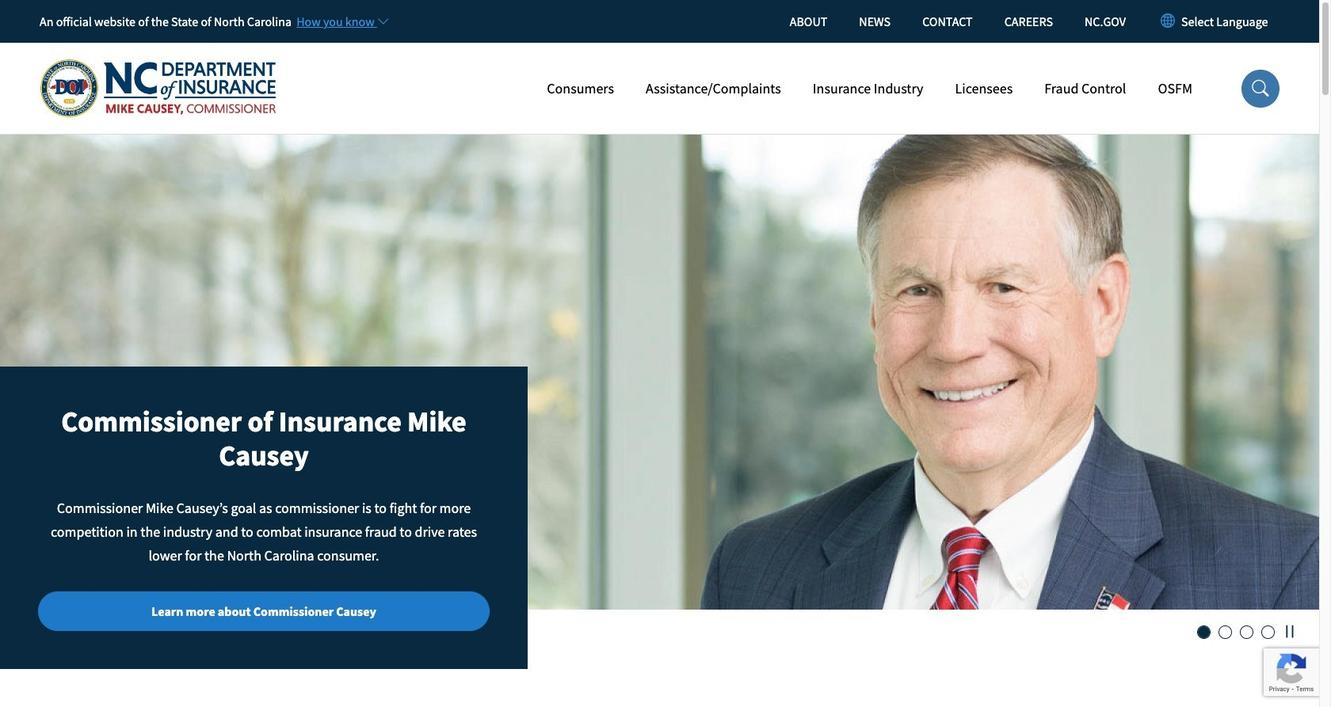 Task type: vqa. For each thing, say whether or not it's contained in the screenshot.
text box
no



Task type: describe. For each thing, give the bounding box(es) containing it.
site header banner
[[0, 0, 1329, 135]]

commissioner mike causey image
[[0, 135, 1320, 610]]

home image
[[40, 59, 277, 118]]



Task type: locate. For each thing, give the bounding box(es) containing it.
how you know image
[[377, 13, 390, 29]]

search image
[[1252, 80, 1269, 102]]

pause image
[[1279, 618, 1302, 647]]



